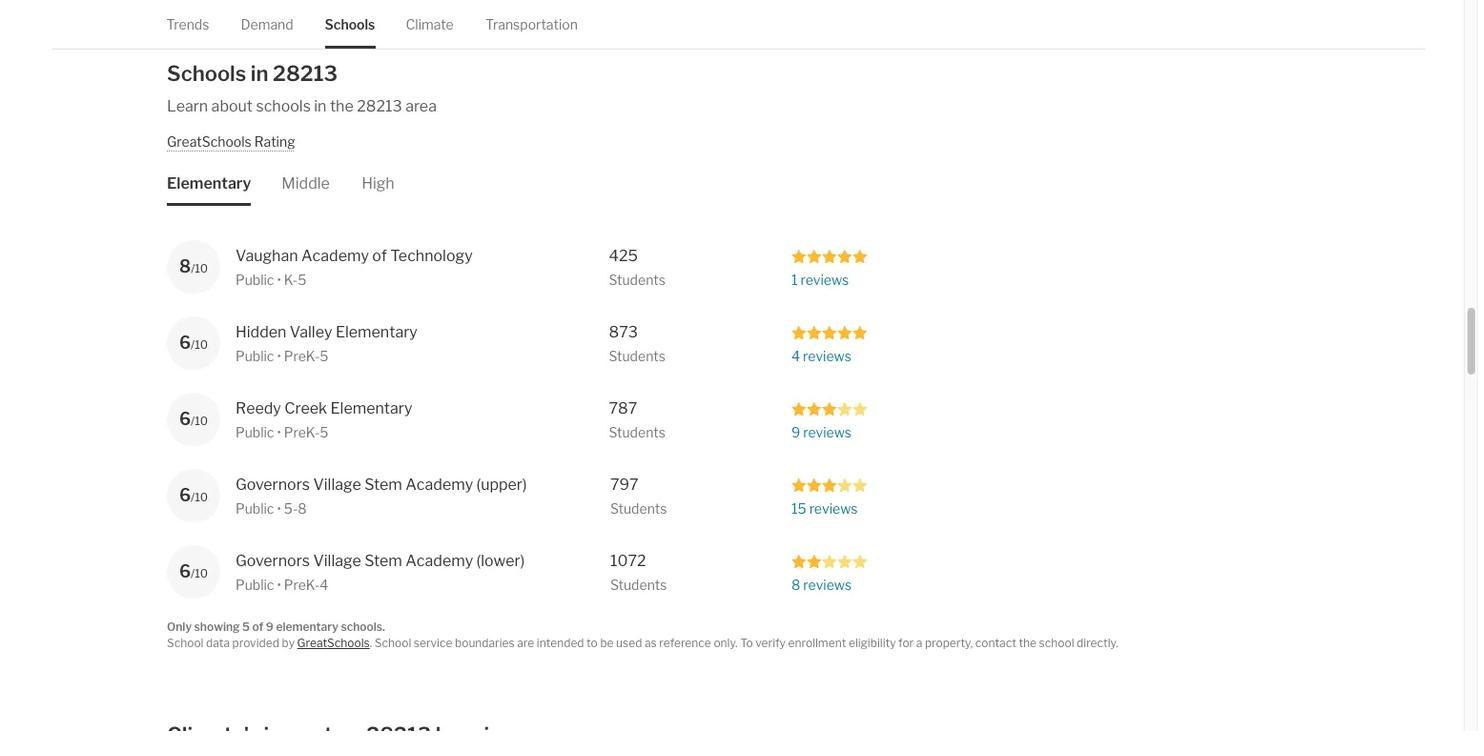 Task type: describe. For each thing, give the bounding box(es) containing it.
/10 for reedy creek elementary
[[191, 414, 208, 428]]

public inside reedy creek elementary public • prek-5
[[236, 424, 274, 441]]

data
[[206, 636, 230, 650]]

valley
[[290, 323, 332, 341]]

5 inside reedy creek elementary public • prek-5
[[320, 424, 328, 441]]

students for 797
[[610, 501, 667, 517]]

1 reviews
[[792, 272, 849, 288]]

middle element
[[282, 151, 330, 206]]

as
[[645, 636, 657, 650]]

by
[[282, 636, 295, 650]]

demand link
[[241, 0, 294, 49]]

climate
[[406, 16, 454, 32]]

873 students
[[609, 323, 666, 364]]

reference
[[659, 636, 711, 650]]

school data provided by greatschools . school service boundaries are intended to be used as reference only. to verify enrollment eligibility for a property, contact the school directly.
[[167, 636, 1118, 650]]

only.
[[714, 636, 738, 650]]

governors village stem academy (upper) button
[[236, 474, 527, 497]]

reviews for 425
[[801, 272, 849, 288]]

public inside governors village stem academy (lower) public • prek-4
[[236, 577, 274, 593]]

provided
[[232, 636, 279, 650]]

5 up provided on the bottom of page
[[242, 620, 250, 634]]

.
[[370, 636, 372, 650]]

rating 2.0 out of 5 element
[[792, 553, 868, 569]]

reviews for 797
[[809, 501, 858, 517]]

schools
[[256, 97, 311, 115]]

property,
[[925, 636, 973, 650]]

used
[[616, 636, 642, 650]]

1 horizontal spatial 4
[[792, 348, 800, 364]]

/10 for hidden valley elementary
[[191, 338, 208, 352]]

verify
[[756, 636, 786, 650]]

schools for schools in 28213
[[167, 61, 246, 86]]

service
[[414, 636, 452, 650]]

0 vertical spatial 28213
[[273, 61, 338, 86]]

0 horizontal spatial greatschools
[[167, 133, 252, 149]]

of inside vaughan academy of technology public • k-5
[[372, 247, 387, 265]]

public inside governors village stem academy (upper) public • 5-8
[[236, 501, 274, 517]]

showing
[[194, 620, 240, 634]]

1072
[[610, 552, 646, 570]]

0 horizontal spatial of
[[252, 620, 264, 634]]

9 reviews
[[792, 424, 852, 441]]

• inside hidden valley elementary public • prek-5
[[277, 348, 281, 364]]

873
[[609, 323, 638, 341]]

425 students
[[609, 247, 666, 288]]

about
[[211, 97, 253, 115]]

climate link
[[406, 0, 454, 49]]

6 /10 for reedy creek elementary
[[179, 409, 208, 429]]

stem for (upper)
[[364, 476, 402, 494]]

15 reviews
[[792, 501, 858, 517]]

be
[[600, 636, 614, 650]]

village for governors village stem academy (lower)
[[313, 552, 361, 570]]

students for 1072
[[610, 577, 667, 593]]

contact
[[975, 636, 1016, 650]]

5-
[[284, 501, 298, 517]]

creek
[[284, 400, 327, 418]]

rating
[[254, 133, 295, 149]]

6 for reedy creek elementary
[[179, 409, 191, 429]]

1 horizontal spatial 9
[[792, 424, 800, 441]]

k-
[[284, 272, 298, 288]]

787 students
[[609, 400, 666, 441]]

schools in 28213
[[167, 61, 338, 86]]

a
[[916, 636, 922, 650]]

elementary for reedy creek elementary
[[330, 400, 412, 418]]

students for 787
[[609, 424, 666, 441]]

rating 3.0 out of 5 element for 797
[[792, 477, 868, 493]]

governors for governors village stem academy (lower)
[[236, 552, 310, 570]]

technology
[[390, 247, 473, 265]]

intended
[[537, 636, 584, 650]]

students for 425
[[609, 272, 666, 288]]

(upper)
[[476, 476, 527, 494]]

for
[[898, 636, 914, 650]]

governors village stem academy (lower) public • prek-4
[[236, 552, 525, 593]]

transportation
[[486, 16, 578, 32]]

797 students
[[610, 476, 667, 517]]

6 for governors village stem academy (lower)
[[179, 562, 191, 582]]

learn about schools in the 28213 area
[[167, 97, 437, 115]]

1 horizontal spatial in
[[314, 97, 327, 115]]

rating 5.0 out of 5 element for 8
[[792, 248, 868, 264]]

prek- for creek
[[284, 424, 320, 441]]

elementary for hidden valley elementary
[[336, 323, 417, 341]]

15
[[792, 501, 806, 517]]

1072 students
[[610, 552, 667, 593]]

trends link
[[167, 0, 210, 49]]



Task type: vqa. For each thing, say whether or not it's contained in the screenshot.


Task type: locate. For each thing, give the bounding box(es) containing it.
1 rating 3.0 out of 5 element from the top
[[792, 401, 868, 417]]

8 down governors village stem academy (upper) button in the left bottom of the page
[[298, 501, 307, 517]]

1 vertical spatial 8
[[298, 501, 307, 517]]

elementary element
[[167, 151, 251, 206]]

vaughan academy of technology public • k-5
[[236, 247, 473, 288]]

governors for governors village stem academy (upper)
[[236, 476, 310, 494]]

/10 for governors village stem academy (lower)
[[191, 566, 208, 581]]

1 vertical spatial greatschools
[[297, 636, 370, 650]]

middle
[[282, 175, 330, 193]]

public down hidden
[[236, 348, 274, 364]]

rating 5.0 out of 5 element for 6
[[792, 324, 868, 340]]

0 vertical spatial greatschools
[[167, 133, 252, 149]]

prek- inside governors village stem academy (lower) public • prek-4
[[284, 577, 320, 593]]

stem for (lower)
[[364, 552, 402, 570]]

reviews right 1 at the right of the page
[[801, 272, 849, 288]]

reviews
[[801, 272, 849, 288], [803, 348, 851, 364], [803, 424, 852, 441], [809, 501, 858, 517], [803, 577, 852, 593]]

hidden
[[236, 323, 286, 341]]

1 vertical spatial 9
[[266, 620, 274, 634]]

5 down creek
[[320, 424, 328, 441]]

village inside governors village stem academy (lower) public • prek-4
[[313, 552, 361, 570]]

to
[[740, 636, 753, 650]]

elementary right creek
[[330, 400, 412, 418]]

village for governors village stem academy (upper)
[[313, 476, 361, 494]]

schools left climate
[[325, 16, 376, 32]]

village down reedy creek elementary public • prek-5
[[313, 476, 361, 494]]

elementary right valley
[[336, 323, 417, 341]]

prek- for valley
[[284, 348, 320, 364]]

prek- inside reedy creek elementary public • prek-5
[[284, 424, 320, 441]]

school
[[167, 636, 204, 650], [375, 636, 411, 650]]

0 vertical spatial stem
[[364, 476, 402, 494]]

students down "1072"
[[610, 577, 667, 593]]

0 vertical spatial the
[[330, 97, 354, 115]]

5 • from the top
[[277, 577, 281, 593]]

schools up "learn"
[[167, 61, 246, 86]]

rating 3.0 out of 5 element
[[792, 401, 868, 417], [792, 477, 868, 493]]

academy right 'vaughan' at the left top of the page
[[301, 247, 369, 265]]

2 /10 from the top
[[191, 338, 208, 352]]

public inside hidden valley elementary public • prek-5
[[236, 348, 274, 364]]

rating 3.0 out of 5 element up 15 reviews
[[792, 477, 868, 493]]

vaughan academy of technology button
[[236, 245, 498, 268]]

/10 left hidden
[[191, 338, 208, 352]]

reviews for 873
[[803, 348, 851, 364]]

4 6 from the top
[[179, 562, 191, 582]]

8
[[179, 257, 191, 277], [298, 501, 307, 517], [792, 577, 800, 593]]

greatschools rating
[[167, 133, 295, 149]]

schools link
[[325, 0, 376, 49]]

1 horizontal spatial 8
[[298, 501, 307, 517]]

2 rating 5.0 out of 5 element from the top
[[792, 324, 868, 340]]

4 down 1 at the right of the page
[[792, 348, 800, 364]]

are
[[517, 636, 534, 650]]

governors village stem academy (lower) button
[[236, 550, 525, 573]]

trends
[[167, 16, 210, 32]]

students down '873'
[[609, 348, 666, 364]]

in up the schools
[[251, 61, 268, 86]]

3 6 /10 from the top
[[179, 485, 208, 505]]

0 horizontal spatial 9
[[266, 620, 274, 634]]

2 6 /10 from the top
[[179, 409, 208, 429]]

schools.
[[341, 620, 385, 634]]

0 horizontal spatial in
[[251, 61, 268, 86]]

3 /10 from the top
[[191, 414, 208, 428]]

academy for governors village stem academy (lower)
[[406, 552, 473, 570]]

787
[[609, 400, 637, 418]]

8 /10
[[179, 257, 208, 277]]

of left technology
[[372, 247, 387, 265]]

4 public from the top
[[236, 501, 274, 517]]

rating 5.0 out of 5 element
[[792, 248, 868, 264], [792, 324, 868, 340]]

1 prek- from the top
[[284, 348, 320, 364]]

students down 787
[[609, 424, 666, 441]]

/10 left 'vaughan' at the left top of the page
[[191, 261, 208, 276]]

stem
[[364, 476, 402, 494], [364, 552, 402, 570]]

2 public from the top
[[236, 348, 274, 364]]

8 left 'vaughan' at the left top of the page
[[179, 257, 191, 277]]

1 rating 5.0 out of 5 element from the top
[[792, 248, 868, 264]]

4 inside governors village stem academy (lower) public • prek-4
[[320, 577, 328, 593]]

boundaries
[[455, 636, 515, 650]]

only
[[167, 620, 192, 634]]

greatschools
[[167, 133, 252, 149], [297, 636, 370, 650]]

high element
[[362, 151, 395, 206]]

8 down rating 2.0 out of 5 element
[[792, 577, 800, 593]]

0 vertical spatial elementary
[[167, 175, 251, 193]]

• left 5-
[[277, 501, 281, 517]]

0 vertical spatial 4
[[792, 348, 800, 364]]

9 up provided on the bottom of page
[[266, 620, 274, 634]]

28213
[[273, 61, 338, 86], [357, 97, 402, 115]]

hidden valley elementary button
[[236, 321, 498, 344]]

0 vertical spatial village
[[313, 476, 361, 494]]

• down hidden
[[277, 348, 281, 364]]

reedy creek elementary public • prek-5
[[236, 400, 412, 441]]

6 /10
[[179, 333, 208, 353], [179, 409, 208, 429], [179, 485, 208, 505], [179, 562, 208, 582]]

1 governors from the top
[[236, 476, 310, 494]]

2 prek- from the top
[[284, 424, 320, 441]]

greatschools up elementary element
[[167, 133, 252, 149]]

0 vertical spatial 9
[[792, 424, 800, 441]]

governors down 5-
[[236, 552, 310, 570]]

• left the k-
[[277, 272, 281, 288]]

demand
[[241, 16, 294, 32]]

academy left (lower)
[[406, 552, 473, 570]]

2 governors from the top
[[236, 552, 310, 570]]

/10 for governors village stem academy (upper)
[[191, 490, 208, 504]]

high
[[362, 175, 395, 193]]

of
[[372, 247, 387, 265], [252, 620, 264, 634]]

elementary
[[276, 620, 338, 634]]

3 public from the top
[[236, 424, 274, 441]]

1 vertical spatial governors
[[236, 552, 310, 570]]

0 vertical spatial 8
[[179, 257, 191, 277]]

prek- up elementary
[[284, 577, 320, 593]]

village up "schools."
[[313, 552, 361, 570]]

3 prek- from the top
[[284, 577, 320, 593]]

1 horizontal spatial greatschools
[[297, 636, 370, 650]]

1 vertical spatial rating 3.0 out of 5 element
[[792, 477, 868, 493]]

reviews up 15 reviews
[[803, 424, 852, 441]]

5 down 'vaughan' at the left top of the page
[[298, 272, 307, 288]]

2 vertical spatial elementary
[[330, 400, 412, 418]]

/10 for vaughan academy of technology
[[191, 261, 208, 276]]

0 horizontal spatial school
[[167, 636, 204, 650]]

1 vertical spatial elementary
[[336, 323, 417, 341]]

1 public from the top
[[236, 272, 274, 288]]

0 vertical spatial academy
[[301, 247, 369, 265]]

2 • from the top
[[277, 348, 281, 364]]

1 horizontal spatial the
[[1019, 636, 1037, 650]]

transportation link
[[486, 0, 578, 49]]

1 horizontal spatial schools
[[325, 16, 376, 32]]

4 reviews
[[792, 348, 851, 364]]

directly.
[[1077, 636, 1118, 650]]

6 for hidden valley elementary
[[179, 333, 191, 353]]

• inside reedy creek elementary public • prek-5
[[277, 424, 281, 441]]

learn
[[167, 97, 208, 115]]

1
[[792, 272, 798, 288]]

in right the schools
[[314, 97, 327, 115]]

• inside governors village stem academy (upper) public • 5-8
[[277, 501, 281, 517]]

students down 797
[[610, 501, 667, 517]]

797
[[610, 476, 639, 494]]

8 reviews
[[792, 577, 852, 593]]

prek- down valley
[[284, 348, 320, 364]]

9
[[792, 424, 800, 441], [266, 620, 274, 634]]

0 horizontal spatial schools
[[167, 61, 246, 86]]

rating 3.0 out of 5 element for 787
[[792, 401, 868, 417]]

2 village from the top
[[313, 552, 361, 570]]

6 /10 for hidden valley elementary
[[179, 333, 208, 353]]

schools
[[325, 16, 376, 32], [167, 61, 246, 86]]

•
[[277, 272, 281, 288], [277, 348, 281, 364], [277, 424, 281, 441], [277, 501, 281, 517], [277, 577, 281, 593]]

0 horizontal spatial the
[[330, 97, 354, 115]]

0 vertical spatial schools
[[325, 16, 376, 32]]

elementary down greatschools rating
[[167, 175, 251, 193]]

public down reedy
[[236, 424, 274, 441]]

rating 3.0 out of 5 element up 9 reviews
[[792, 401, 868, 417]]

academy left (upper)
[[406, 476, 473, 494]]

academy inside governors village stem academy (upper) public • 5-8
[[406, 476, 473, 494]]

1 6 /10 from the top
[[179, 333, 208, 353]]

6 /10 for governors village stem academy (lower)
[[179, 562, 208, 582]]

area
[[405, 97, 437, 115]]

the right the schools
[[330, 97, 354, 115]]

stem inside governors village stem academy (lower) public • prek-4
[[364, 552, 402, 570]]

4 6 /10 from the top
[[179, 562, 208, 582]]

students
[[609, 272, 666, 288], [609, 348, 666, 364], [609, 424, 666, 441], [610, 501, 667, 517], [610, 577, 667, 593]]

2 school from the left
[[375, 636, 411, 650]]

28213 up learn about schools in the 28213 area
[[273, 61, 338, 86]]

2 6 from the top
[[179, 409, 191, 429]]

8 for 8 /10
[[179, 257, 191, 277]]

4 up elementary
[[320, 577, 328, 593]]

enrollment
[[788, 636, 846, 650]]

academy inside vaughan academy of technology public • k-5
[[301, 247, 369, 265]]

academy
[[301, 247, 369, 265], [406, 476, 473, 494], [406, 552, 473, 570]]

the left school
[[1019, 636, 1037, 650]]

1 village from the top
[[313, 476, 361, 494]]

1 vertical spatial stem
[[364, 552, 402, 570]]

• down reedy
[[277, 424, 281, 441]]

1 6 from the top
[[179, 333, 191, 353]]

/10 left reedy
[[191, 414, 208, 428]]

8 for 8 reviews
[[792, 577, 800, 593]]

public inside vaughan academy of technology public • k-5
[[236, 272, 274, 288]]

/10 up "showing"
[[191, 566, 208, 581]]

2 vertical spatial prek-
[[284, 577, 320, 593]]

greatschools link
[[297, 636, 370, 650]]

public left 5-
[[236, 501, 274, 517]]

(lower)
[[476, 552, 525, 570]]

1 horizontal spatial school
[[375, 636, 411, 650]]

0 vertical spatial governors
[[236, 476, 310, 494]]

academy inside governors village stem academy (lower) public • prek-4
[[406, 552, 473, 570]]

2 horizontal spatial 8
[[792, 577, 800, 593]]

9 up 15
[[792, 424, 800, 441]]

elementary inside reedy creek elementary public • prek-5
[[330, 400, 412, 418]]

greatschools down elementary
[[297, 636, 370, 650]]

5
[[298, 272, 307, 288], [320, 348, 328, 364], [320, 424, 328, 441], [242, 620, 250, 634]]

1 /10 from the top
[[191, 261, 208, 276]]

reedy creek elementary button
[[236, 398, 498, 421]]

reedy
[[236, 400, 281, 418]]

1 horizontal spatial 28213
[[357, 97, 402, 115]]

0 vertical spatial prek-
[[284, 348, 320, 364]]

5 inside vaughan academy of technology public • k-5
[[298, 272, 307, 288]]

0 horizontal spatial 4
[[320, 577, 328, 593]]

4
[[792, 348, 800, 364], [320, 577, 328, 593]]

schools for schools
[[325, 16, 376, 32]]

1 horizontal spatial of
[[372, 247, 387, 265]]

public down 'vaughan' at the left top of the page
[[236, 272, 274, 288]]

reviews down rating 2.0 out of 5 element
[[803, 577, 852, 593]]

1 school from the left
[[167, 636, 204, 650]]

5 public from the top
[[236, 577, 274, 593]]

academy for governors village stem academy (upper)
[[406, 476, 473, 494]]

of up provided on the bottom of page
[[252, 620, 264, 634]]

elementary
[[167, 175, 251, 193], [336, 323, 417, 341], [330, 400, 412, 418]]

1 • from the top
[[277, 272, 281, 288]]

governors village stem academy (upper) public • 5-8
[[236, 476, 527, 517]]

prek-
[[284, 348, 320, 364], [284, 424, 320, 441], [284, 577, 320, 593]]

5 down valley
[[320, 348, 328, 364]]

reviews right 15
[[809, 501, 858, 517]]

6 for governors village stem academy (upper)
[[179, 485, 191, 505]]

students down "425"
[[609, 272, 666, 288]]

hidden valley elementary public • prek-5
[[236, 323, 417, 364]]

1 vertical spatial in
[[314, 97, 327, 115]]

governors up 5-
[[236, 476, 310, 494]]

village inside governors village stem academy (upper) public • 5-8
[[313, 476, 361, 494]]

rating 5.0 out of 5 element up 4 reviews
[[792, 324, 868, 340]]

public up only showing 5 of         9 elementary schools.
[[236, 577, 274, 593]]

0 vertical spatial of
[[372, 247, 387, 265]]

2 rating 3.0 out of 5 element from the top
[[792, 477, 868, 493]]

2 vertical spatial 8
[[792, 577, 800, 593]]

stem down governors village stem academy (upper) public • 5-8
[[364, 552, 402, 570]]

1 vertical spatial the
[[1019, 636, 1037, 650]]

4 /10 from the top
[[191, 490, 208, 504]]

/10 left 5-
[[191, 490, 208, 504]]

reviews for 1072
[[803, 577, 852, 593]]

• inside vaughan academy of technology public • k-5
[[277, 272, 281, 288]]

5 inside hidden valley elementary public • prek-5
[[320, 348, 328, 364]]

6 /10 for governors village stem academy (upper)
[[179, 485, 208, 505]]

1 vertical spatial prek-
[[284, 424, 320, 441]]

prek- down creek
[[284, 424, 320, 441]]

to
[[587, 636, 598, 650]]

students for 873
[[609, 348, 666, 364]]

only showing 5 of         9 elementary schools.
[[167, 620, 385, 634]]

1 vertical spatial of
[[252, 620, 264, 634]]

425
[[609, 247, 638, 265]]

• up only showing 5 of         9 elementary schools.
[[277, 577, 281, 593]]

governors inside governors village stem academy (lower) public • prek-4
[[236, 552, 310, 570]]

reviews for 787
[[803, 424, 852, 441]]

eligibility
[[849, 636, 896, 650]]

governors
[[236, 476, 310, 494], [236, 552, 310, 570]]

1 vertical spatial academy
[[406, 476, 473, 494]]

0 vertical spatial rating 5.0 out of 5 element
[[792, 248, 868, 264]]

0 horizontal spatial 28213
[[273, 61, 338, 86]]

public
[[236, 272, 274, 288], [236, 348, 274, 364], [236, 424, 274, 441], [236, 501, 274, 517], [236, 577, 274, 593]]

school right .
[[375, 636, 411, 650]]

1 vertical spatial 4
[[320, 577, 328, 593]]

village
[[313, 476, 361, 494], [313, 552, 361, 570]]

28213 left area
[[357, 97, 402, 115]]

1 vertical spatial rating 5.0 out of 5 element
[[792, 324, 868, 340]]

3 • from the top
[[277, 424, 281, 441]]

4 • from the top
[[277, 501, 281, 517]]

2 stem from the top
[[364, 552, 402, 570]]

school down only
[[167, 636, 204, 650]]

2 vertical spatial academy
[[406, 552, 473, 570]]

0 horizontal spatial 8
[[179, 257, 191, 277]]

in
[[251, 61, 268, 86], [314, 97, 327, 115]]

governors inside governors village stem academy (upper) public • 5-8
[[236, 476, 310, 494]]

6
[[179, 333, 191, 353], [179, 409, 191, 429], [179, 485, 191, 505], [179, 562, 191, 582]]

stem inside governors village stem academy (upper) public • 5-8
[[364, 476, 402, 494]]

stem up governors village stem academy (lower) button
[[364, 476, 402, 494]]

1 stem from the top
[[364, 476, 402, 494]]

5 /10 from the top
[[191, 566, 208, 581]]

3 6 from the top
[[179, 485, 191, 505]]

1 vertical spatial village
[[313, 552, 361, 570]]

rating 5.0 out of 5 element up '1 reviews'
[[792, 248, 868, 264]]

0 vertical spatial rating 3.0 out of 5 element
[[792, 401, 868, 417]]

• inside governors village stem academy (lower) public • prek-4
[[277, 577, 281, 593]]

/10 inside 8 /10
[[191, 261, 208, 276]]

prek- inside hidden valley elementary public • prek-5
[[284, 348, 320, 364]]

elementary inside hidden valley elementary public • prek-5
[[336, 323, 417, 341]]

vaughan
[[236, 247, 298, 265]]

0 vertical spatial in
[[251, 61, 268, 86]]

school
[[1039, 636, 1074, 650]]

/10
[[191, 261, 208, 276], [191, 338, 208, 352], [191, 414, 208, 428], [191, 490, 208, 504], [191, 566, 208, 581]]

1 vertical spatial 28213
[[357, 97, 402, 115]]

8 inside governors village stem academy (upper) public • 5-8
[[298, 501, 307, 517]]

1 vertical spatial schools
[[167, 61, 246, 86]]

reviews up 9 reviews
[[803, 348, 851, 364]]



